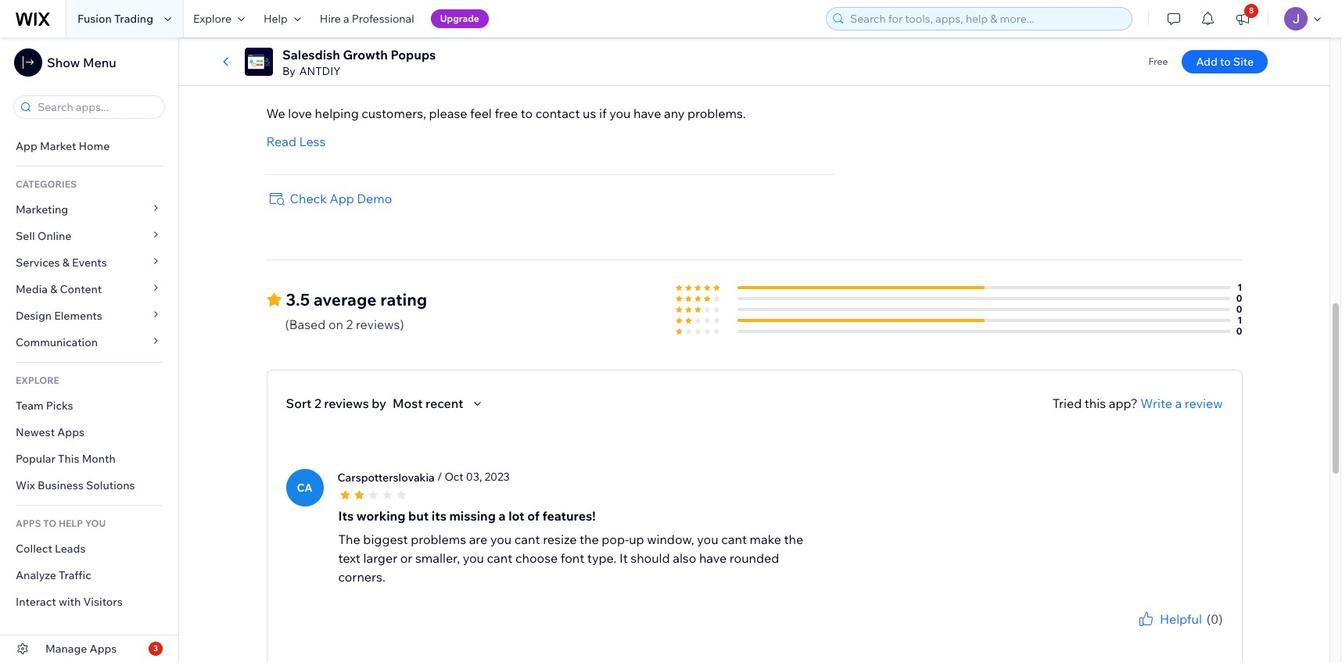 Task type: vqa. For each thing, say whether or not it's contained in the screenshot.
3.5 average rating
yes



Task type: locate. For each thing, give the bounding box(es) containing it.
resize
[[543, 532, 577, 547]]

apps for newest apps
[[57, 426, 85, 440]]

a left lot
[[499, 508, 506, 524]]

check app demo link
[[266, 189, 392, 208]]

check app demo
[[290, 191, 392, 206]]

0 horizontal spatial &
[[50, 282, 57, 297]]

3 0 from the top
[[1237, 325, 1243, 337]]

marketing
[[16, 203, 68, 217]]

apps for manage apps
[[90, 642, 117, 656]]

1 vertical spatial &
[[50, 282, 57, 297]]

events
[[72, 256, 107, 270]]

cant down are on the left bottom of page
[[487, 551, 513, 566]]

add to site button
[[1183, 50, 1268, 74]]

this
[[58, 452, 79, 466]]

1 vertical spatial a
[[1176, 396, 1182, 411]]

media & content
[[16, 282, 102, 297]]

wix business solutions link
[[0, 473, 178, 499]]

the up the type.
[[580, 532, 599, 547]]

0 horizontal spatial the
[[580, 532, 599, 547]]

0 horizontal spatial apps
[[57, 426, 85, 440]]

you right are on the left bottom of page
[[490, 532, 512, 547]]

window,
[[647, 532, 695, 547]]

professional
[[352, 12, 414, 26]]

0 vertical spatial app
[[16, 139, 37, 153]]

you left "for"
[[1128, 629, 1144, 641]]

a right write
[[1176, 396, 1182, 411]]

& for content
[[50, 282, 57, 297]]

1 horizontal spatial app
[[330, 191, 354, 206]]

you up have
[[697, 532, 719, 547]]

business
[[38, 479, 84, 493]]

1 0 from the top
[[1237, 292, 1243, 304]]

0 vertical spatial a
[[344, 12, 349, 26]]

sort 2 reviews by
[[286, 396, 387, 411]]

(based
[[285, 317, 326, 332]]

&
[[62, 256, 70, 270], [50, 282, 57, 297]]

app left market
[[16, 139, 37, 153]]

1 vertical spatial apps
[[90, 642, 117, 656]]

picks
[[46, 399, 73, 413]]

0 horizontal spatial app
[[16, 139, 37, 153]]

problems
[[411, 532, 466, 547]]

menu
[[83, 55, 116, 70]]

manage
[[45, 642, 87, 656]]

review
[[1185, 396, 1223, 411]]

your
[[1161, 629, 1180, 641]]

2 horizontal spatial a
[[1176, 396, 1182, 411]]

you down are on the left bottom of page
[[463, 551, 484, 566]]

1 vertical spatial app
[[330, 191, 354, 206]]

wix business solutions
[[16, 479, 135, 493]]

choose
[[516, 551, 558, 566]]

the
[[580, 532, 599, 547], [784, 532, 804, 547]]

1 horizontal spatial &
[[62, 256, 70, 270]]

communication link
[[0, 329, 178, 356]]

apps
[[57, 426, 85, 440], [90, 642, 117, 656]]

you
[[490, 532, 512, 547], [697, 532, 719, 547], [463, 551, 484, 566], [1128, 629, 1144, 641]]

for
[[1146, 629, 1159, 641]]

team
[[16, 399, 44, 413]]

carspotterslovakia / oct 03, 2023
[[338, 470, 510, 485]]

0 horizontal spatial 2
[[314, 396, 321, 411]]

leads
[[55, 542, 86, 556]]

help
[[59, 518, 83, 530]]

of
[[527, 508, 540, 524]]

add to site
[[1197, 55, 1254, 69]]

sidebar element
[[0, 38, 179, 663]]

up
[[629, 532, 644, 547]]

services & events
[[16, 256, 107, 270]]

8
[[1250, 5, 1254, 16]]

apps right manage
[[90, 642, 117, 656]]

apps up this
[[57, 426, 85, 440]]

site
[[1234, 55, 1254, 69]]

0 vertical spatial 1
[[1238, 281, 1243, 293]]

a
[[344, 12, 349, 26], [1176, 396, 1182, 411], [499, 508, 506, 524]]

on
[[329, 317, 343, 332]]

interact
[[16, 595, 56, 610]]

month
[[82, 452, 116, 466]]

a inside "its working but its missing a lot of features! the biggest problems are you cant resize the pop-up window, you cant make the text larger or smaller, you cant choose font type. it should also have rounded corners."
[[499, 508, 506, 524]]

0
[[1237, 292, 1243, 304], [1237, 303, 1243, 315], [1237, 325, 1243, 337]]

app
[[16, 139, 37, 153], [330, 191, 354, 206]]

0 vertical spatial 2
[[346, 317, 353, 332]]

3.5
[[286, 289, 310, 310]]

cant up rounded
[[722, 532, 747, 547]]

recent
[[426, 396, 464, 411]]

missing
[[450, 508, 496, 524]]

text
[[338, 551, 361, 566]]

growth
[[343, 47, 388, 63]]

upgrade
[[440, 13, 480, 24]]

app market home link
[[0, 133, 178, 160]]

media
[[16, 282, 48, 297]]

1 vertical spatial 1
[[1238, 314, 1243, 326]]

thank
[[1099, 629, 1126, 641]]

carspotterslovakia
[[338, 471, 435, 485]]

read
[[266, 134, 296, 149]]

reviews
[[324, 396, 369, 411]]

salesdish growth popups logo image
[[245, 48, 273, 76]]

fusion trading
[[77, 12, 153, 26]]

write a review button
[[1141, 394, 1223, 413]]

show menu
[[47, 55, 116, 70]]

by
[[282, 64, 296, 78]]

2 right on
[[346, 317, 353, 332]]

/
[[437, 470, 442, 484]]

1 vertical spatial 2
[[314, 396, 321, 411]]

team picks link
[[0, 393, 178, 419]]

cant up choose
[[515, 532, 540, 547]]

add
[[1197, 55, 1218, 69]]

apps inside 'link'
[[57, 426, 85, 440]]

popular this month
[[16, 452, 116, 466]]

0 vertical spatial apps
[[57, 426, 85, 440]]

0 vertical spatial &
[[62, 256, 70, 270]]

& left events
[[62, 256, 70, 270]]

1 horizontal spatial the
[[784, 532, 804, 547]]

design
[[16, 309, 52, 323]]

app left demo
[[330, 191, 354, 206]]

popular this month link
[[0, 446, 178, 473]]

sell online link
[[0, 223, 178, 250]]

collect leads
[[16, 542, 86, 556]]

1 horizontal spatial apps
[[90, 642, 117, 656]]

1 1 from the top
[[1238, 281, 1243, 293]]

a right hire on the left top of the page
[[344, 12, 349, 26]]

2 right sort
[[314, 396, 321, 411]]

with
[[59, 595, 81, 610]]

elements
[[54, 309, 102, 323]]

2
[[346, 317, 353, 332], [314, 396, 321, 411]]

1 horizontal spatial a
[[499, 508, 506, 524]]

2 vertical spatial a
[[499, 508, 506, 524]]

app?
[[1109, 396, 1138, 411]]

wix
[[16, 479, 35, 493]]

have
[[699, 551, 727, 566]]

& right media
[[50, 282, 57, 297]]

the right make
[[784, 532, 804, 547]]



Task type: describe. For each thing, give the bounding box(es) containing it.
Search for tools, apps, help & more... field
[[846, 8, 1127, 30]]

salesdish
[[282, 47, 340, 63]]

write
[[1141, 396, 1173, 411]]

team picks
[[16, 399, 73, 413]]

to
[[43, 518, 56, 530]]

most recent
[[393, 396, 464, 411]]

demo
[[357, 191, 392, 206]]

services
[[16, 256, 60, 270]]

the
[[338, 532, 361, 547]]

03,
[[466, 470, 482, 484]]

traffic
[[59, 569, 91, 583]]

lot
[[509, 508, 525, 524]]

home
[[79, 139, 110, 153]]

salesdish growth popups by antdiy
[[282, 47, 436, 78]]

marketing link
[[0, 196, 178, 223]]

fusion
[[77, 12, 112, 26]]

upgrade button
[[431, 9, 489, 28]]

help button
[[254, 0, 311, 38]]

read less
[[266, 134, 326, 149]]

are
[[469, 532, 488, 547]]

average
[[314, 289, 377, 310]]

sell
[[16, 229, 35, 243]]

hire a professional link
[[311, 0, 424, 38]]

should
[[631, 551, 670, 566]]

3.5 average rating
[[286, 289, 427, 310]]

antdiy
[[299, 64, 341, 78]]

(0)
[[1207, 612, 1223, 627]]

helpful
[[1160, 612, 1202, 627]]

visitors
[[83, 595, 123, 610]]

collect leads link
[[0, 536, 178, 563]]

show
[[47, 55, 80, 70]]

hire a professional
[[320, 12, 414, 26]]

2 the from the left
[[784, 532, 804, 547]]

read less button
[[266, 132, 326, 151]]

this
[[1085, 396, 1106, 411]]

1 the from the left
[[580, 532, 599, 547]]

solutions
[[86, 479, 135, 493]]

popups
[[391, 47, 436, 63]]

make
[[750, 532, 782, 547]]

type.
[[587, 551, 617, 566]]

newest apps link
[[0, 419, 178, 446]]

2 horizontal spatial cant
[[722, 532, 747, 547]]

biggest
[[363, 532, 408, 547]]

1 horizontal spatial cant
[[515, 532, 540, 547]]

sell online
[[16, 229, 71, 243]]

Search apps... field
[[33, 96, 160, 118]]

design elements
[[16, 309, 102, 323]]

ca
[[297, 481, 313, 495]]

content
[[60, 282, 102, 297]]

most
[[393, 396, 423, 411]]

app inside sidebar 'element'
[[16, 139, 37, 153]]

but
[[408, 508, 429, 524]]

2 0 from the top
[[1237, 303, 1243, 315]]

apps
[[16, 518, 41, 530]]

rounded
[[730, 551, 780, 566]]

& for events
[[62, 256, 70, 270]]

explore
[[193, 12, 232, 26]]

to
[[1221, 55, 1231, 69]]

3
[[153, 644, 158, 654]]

2 1 from the top
[[1238, 314, 1243, 326]]

media & content link
[[0, 276, 178, 303]]

manage apps
[[45, 642, 117, 656]]

8 button
[[1226, 0, 1261, 38]]

0 horizontal spatial cant
[[487, 551, 513, 566]]

design elements link
[[0, 303, 178, 329]]

rating
[[380, 289, 427, 310]]

tried
[[1053, 396, 1082, 411]]

0 horizontal spatial a
[[344, 12, 349, 26]]

smaller,
[[415, 551, 460, 566]]

1 horizontal spatial 2
[[346, 317, 353, 332]]

pop-
[[602, 532, 629, 547]]

also
[[673, 551, 697, 566]]

communication
[[16, 336, 100, 350]]

sort
[[286, 396, 312, 411]]

online
[[37, 229, 71, 243]]

analyze traffic link
[[0, 563, 178, 589]]

categories
[[16, 178, 77, 190]]

most recent button
[[393, 394, 487, 413]]

analyze traffic
[[16, 569, 91, 583]]

check
[[290, 191, 327, 206]]

show menu button
[[14, 49, 116, 77]]

market
[[40, 139, 76, 153]]

by
[[372, 396, 387, 411]]

popular
[[16, 452, 55, 466]]

2023
[[485, 470, 510, 484]]

its
[[338, 508, 354, 524]]

explore
[[16, 375, 59, 387]]

or
[[400, 551, 413, 566]]



